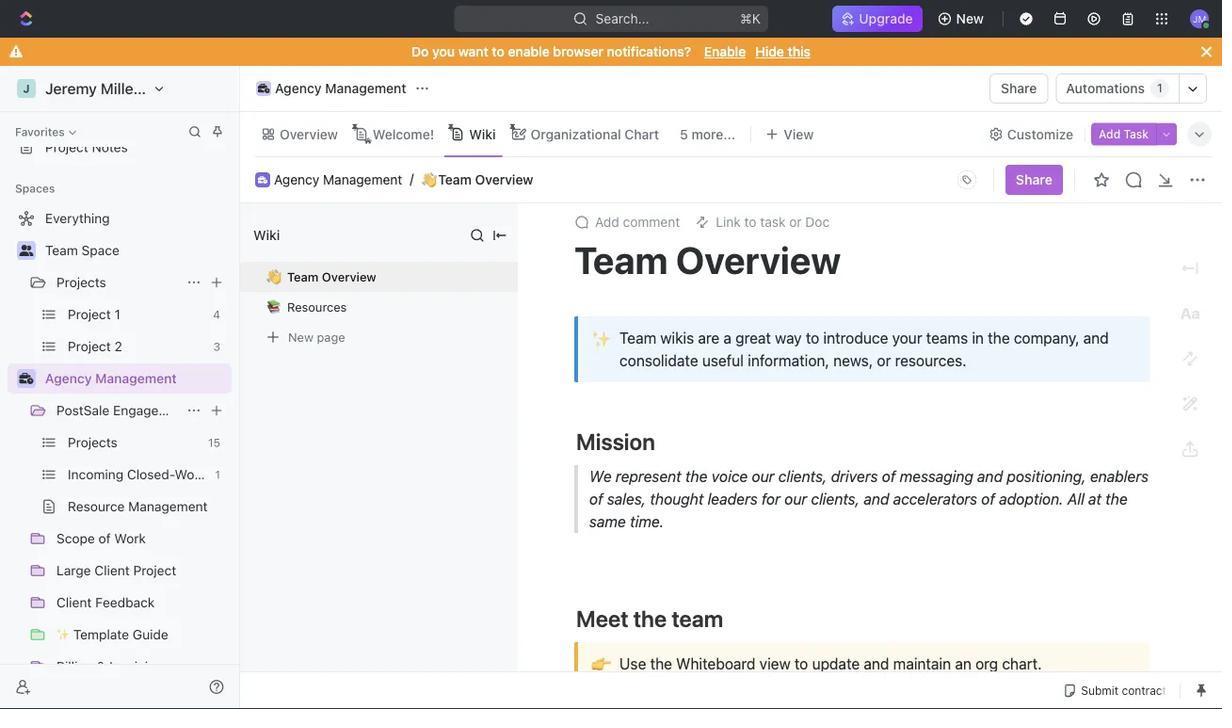 Task type: locate. For each thing, give the bounding box(es) containing it.
1 horizontal spatial new
[[956, 11, 984, 26]]

agency for agency management link associated with the rightmost business time icon
[[274, 172, 319, 187]]

at
[[1089, 491, 1102, 508]]

agency management link up overview link
[[251, 77, 411, 100]]

✨ for ✨ template guide
[[57, 627, 70, 642]]

&
[[97, 659, 106, 674]]

everything
[[45, 210, 110, 226]]

1 horizontal spatial 👋 team overview
[[422, 172, 533, 187]]

dropdown menu image
[[952, 165, 982, 195]]

0 vertical spatial add
[[1099, 128, 1121, 141]]

welcome!
[[373, 126, 434, 142]]

and down drivers
[[864, 491, 889, 508]]

overview down wiki link at left
[[475, 172, 533, 187]]

wiki up "👋" dropdown button
[[253, 227, 280, 243]]

large client project link
[[57, 556, 228, 586]]

2 vertical spatial agency management
[[45, 371, 177, 386]]

share down customize button
[[1016, 172, 1053, 187]]

new for new page
[[288, 330, 313, 344]]

👋 team overview up resources at the top of the page
[[266, 270, 376, 284]]

enable
[[508, 44, 550, 59]]

agency management link down overview link
[[274, 172, 402, 188]]

a
[[724, 329, 732, 347]]

add task button
[[1091, 123, 1156, 145]]

management down welcome! link
[[323, 172, 402, 187]]

to right link
[[744, 215, 757, 230]]

1 vertical spatial or
[[877, 352, 891, 370]]

0 horizontal spatial ✨
[[57, 627, 70, 642]]

or inside dropdown button
[[789, 215, 802, 230]]

team inside sidebar navigation
[[45, 242, 78, 258]]

project left 2
[[68, 339, 111, 354]]

team up consolidate
[[620, 329, 657, 347]]

we represent the voice our clients, drivers of messaging and positioning, enablers of sales, thought leaders for our clients, and accelerators of adoption. all at the same time.
[[589, 468, 1153, 531]]

1 vertical spatial agency management link
[[274, 172, 402, 188]]

overview up resources at the top of the page
[[322, 270, 376, 284]]

agency management up overview link
[[275, 81, 406, 96]]

1 vertical spatial 👋 team overview
[[266, 270, 376, 284]]

1 vertical spatial agency
[[274, 172, 319, 187]]

1 horizontal spatial or
[[877, 352, 891, 370]]

link to task or doc button
[[688, 209, 837, 236]]

✨ left wikis at the right
[[591, 328, 608, 348]]

0 vertical spatial agency
[[275, 81, 322, 96]]

sales,
[[607, 491, 646, 508]]

share
[[1001, 81, 1037, 96], [1016, 172, 1053, 187]]

add for add task
[[1099, 128, 1121, 141]]

space
[[82, 242, 119, 258]]

0 horizontal spatial client
[[57, 595, 92, 610]]

to right the view
[[795, 655, 808, 673]]

0 vertical spatial client
[[95, 563, 130, 578]]

project down scope of work link
[[133, 563, 176, 578]]

team right user group image
[[45, 242, 78, 258]]

or left doc
[[789, 215, 802, 230]]

0 horizontal spatial business time image
[[19, 373, 33, 384]]

the up thought
[[686, 468, 708, 486]]

0 vertical spatial or
[[789, 215, 802, 230]]

new button
[[930, 4, 995, 34]]

0 vertical spatial projects link
[[57, 267, 179, 298]]

client up 'client feedback'
[[95, 563, 130, 578]]

jm button
[[1185, 4, 1215, 34]]

team
[[672, 606, 723, 632]]

project down favorites
[[45, 139, 88, 155]]

1 vertical spatial agency management
[[274, 172, 402, 187]]

projects link down space
[[57, 267, 179, 298]]

team inside team wikis are a great way to introduce your teams in the company, and consolidate useful information, news, or resources.
[[620, 329, 657, 347]]

2 horizontal spatial 1
[[1157, 82, 1163, 95]]

agency management link
[[251, 77, 411, 100], [274, 172, 402, 188], [45, 363, 228, 394]]

link
[[716, 215, 741, 230]]

and up adoption.
[[977, 468, 1003, 486]]

1 horizontal spatial 1
[[215, 468, 220, 481]]

your
[[892, 329, 922, 347]]

new
[[956, 11, 984, 26], [288, 330, 313, 344]]

work
[[114, 531, 146, 546]]

automations
[[1066, 81, 1145, 96]]

1 up 2
[[114, 307, 120, 322]]

1 vertical spatial wiki
[[253, 227, 280, 243]]

management for agency management link associated with business time icon within the sidebar navigation
[[95, 371, 177, 386]]

team for team overview
[[574, 238, 668, 282]]

0 vertical spatial share
[[1001, 81, 1037, 96]]

1 right automations
[[1157, 82, 1163, 95]]

client feedback link
[[57, 588, 228, 618]]

0 horizontal spatial 👋
[[266, 270, 278, 284]]

agency inside sidebar navigation
[[45, 371, 92, 386]]

everything link
[[8, 203, 228, 234]]

0 vertical spatial clients,
[[779, 468, 827, 486]]

1 vertical spatial business time image
[[19, 373, 33, 384]]

0 horizontal spatial our
[[752, 468, 775, 486]]

view button
[[759, 112, 820, 156]]

project 1
[[68, 307, 120, 322]]

management down incoming closed-won deals "link"
[[128, 499, 208, 514]]

time.
[[630, 513, 664, 531]]

view button
[[759, 121, 820, 147]]

add inside add task button
[[1099, 128, 1121, 141]]

📚 resources
[[266, 300, 347, 314]]

0 horizontal spatial new
[[288, 330, 313, 344]]

new right upgrade
[[956, 11, 984, 26]]

scope
[[57, 531, 95, 546]]

thought
[[650, 491, 704, 508]]

agency management link down project 2 link
[[45, 363, 228, 394]]

business time image
[[258, 84, 270, 93]]

new inside button
[[956, 11, 984, 26]]

leaders
[[708, 491, 758, 508]]

wiki right welcome!
[[469, 126, 496, 142]]

1 horizontal spatial wiki
[[469, 126, 496, 142]]

new left page
[[288, 330, 313, 344]]

agency management inside tree
[[45, 371, 177, 386]]

1 vertical spatial clients,
[[811, 491, 860, 508]]

✨ up billing
[[57, 627, 70, 642]]

1 vertical spatial new
[[288, 330, 313, 344]]

projects up incoming
[[68, 435, 118, 450]]

organizational chart link
[[527, 121, 659, 147]]

1 horizontal spatial 👋
[[422, 173, 434, 187]]

invoicing
[[109, 659, 163, 674]]

1 vertical spatial share
[[1016, 172, 1053, 187]]

0 horizontal spatial add
[[595, 215, 619, 230]]

5
[[680, 126, 688, 142]]

upgrade link
[[833, 6, 922, 32]]

of
[[882, 468, 896, 486], [589, 491, 603, 508], [981, 491, 995, 508], [98, 531, 111, 546]]

incoming closed-won deals
[[68, 467, 239, 482]]

agency management link for the rightmost business time icon
[[274, 172, 402, 188]]

agency down overview link
[[274, 172, 319, 187]]

2 vertical spatial agency
[[45, 371, 92, 386]]

agency management down 2
[[45, 371, 177, 386]]

resources
[[287, 300, 347, 314]]

projects down the team space
[[57, 274, 106, 290]]

clients,
[[779, 468, 827, 486], [811, 491, 860, 508]]

resource management link
[[68, 492, 228, 522]]

3
[[213, 340, 220, 353]]

large client project
[[57, 563, 176, 578]]

team down the add comment
[[574, 238, 668, 282]]

👋 down welcome!
[[422, 173, 434, 187]]

view
[[784, 126, 814, 142]]

⌘k
[[740, 11, 761, 26]]

or right 'news,'
[[877, 352, 891, 370]]

do you want to enable browser notifications? enable hide this
[[412, 44, 811, 59]]

agency management for agency management link associated with the rightmost business time icon
[[274, 172, 402, 187]]

1 vertical spatial our
[[785, 491, 807, 508]]

1 vertical spatial 👋
[[266, 270, 278, 284]]

0 vertical spatial new
[[956, 11, 984, 26]]

0 vertical spatial 👋 team overview
[[422, 172, 533, 187]]

👋 up 📚
[[266, 270, 278, 284]]

0 horizontal spatial or
[[789, 215, 802, 230]]

add left task
[[1099, 128, 1121, 141]]

projects link down postsale engagements link
[[68, 428, 201, 458]]

favorites button
[[8, 121, 84, 143]]

0 horizontal spatial 1
[[114, 307, 120, 322]]

2 vertical spatial agency management link
[[45, 363, 228, 394]]

0 vertical spatial 👋
[[422, 173, 434, 187]]

more...
[[692, 126, 736, 142]]

jeremy
[[45, 80, 97, 97]]

template
[[73, 627, 129, 642]]

tree containing everything
[[8, 203, 239, 709]]

our up for
[[752, 468, 775, 486]]

tara shultz's workspace, , element
[[17, 79, 36, 98]]

the right use
[[650, 655, 672, 673]]

this
[[788, 44, 811, 59]]

0 vertical spatial 1
[[1157, 82, 1163, 95]]

scope of work
[[57, 531, 146, 546]]

👋 team overview down wiki link at left
[[422, 172, 533, 187]]

✨ inside ✨ template guide link
[[57, 627, 70, 642]]

1 horizontal spatial add
[[1099, 128, 1121, 141]]

notifications?
[[607, 44, 691, 59]]

business time image
[[258, 176, 267, 183], [19, 373, 33, 384]]

projects link
[[57, 267, 179, 298], [68, 428, 201, 458]]

clients, up for
[[779, 468, 827, 486]]

project up the 'project 2'
[[68, 307, 111, 322]]

customize
[[1008, 126, 1074, 142]]

client down large
[[57, 595, 92, 610]]

1 horizontal spatial ✨
[[591, 328, 608, 348]]

of left work
[[98, 531, 111, 546]]

management for resource management link
[[128, 499, 208, 514]]

share up customize button
[[1001, 81, 1037, 96]]

overview left welcome! link
[[280, 126, 338, 142]]

do
[[412, 44, 429, 59]]

0 vertical spatial business time image
[[258, 176, 267, 183]]

1 vertical spatial add
[[595, 215, 619, 230]]

agency right business time image
[[275, 81, 322, 96]]

team overview
[[574, 238, 841, 282]]

clients, down drivers
[[811, 491, 860, 508]]

the right in
[[988, 329, 1010, 347]]

add left comment
[[595, 215, 619, 230]]

postsale engagements link
[[57, 396, 196, 426]]

agency up the postsale
[[45, 371, 92, 386]]

organizational
[[531, 126, 621, 142]]

project for project notes
[[45, 139, 88, 155]]

management down project 2 link
[[95, 371, 177, 386]]

project notes link
[[8, 132, 232, 162]]

2
[[114, 339, 122, 354]]

1
[[1157, 82, 1163, 95], [114, 307, 120, 322], [215, 468, 220, 481]]

0 vertical spatial our
[[752, 468, 775, 486]]

tree
[[8, 203, 239, 709]]

agency management down overview link
[[274, 172, 402, 187]]

overview down link to task or doc dropdown button
[[676, 238, 841, 282]]

1 vertical spatial ✨
[[57, 627, 70, 642]]

of down we
[[589, 491, 603, 508]]

0 vertical spatial ✨
[[591, 328, 608, 348]]

and right update
[[864, 655, 889, 673]]

maintain
[[893, 655, 951, 673]]

team
[[438, 172, 472, 187], [574, 238, 668, 282], [45, 242, 78, 258], [287, 270, 319, 284], [620, 329, 657, 347]]

and right company,
[[1084, 329, 1109, 347]]

team for team wikis are a great way to introduce your teams in the company, and consolidate useful information, news, or resources.
[[620, 329, 657, 347]]

0 vertical spatial agency management
[[275, 81, 406, 96]]

postsale
[[57, 403, 110, 418]]

📚
[[266, 300, 278, 314]]

to right way
[[806, 329, 820, 347]]

client feedback
[[57, 595, 155, 610]]

our right for
[[785, 491, 807, 508]]

meet
[[576, 606, 629, 632]]

1 right won
[[215, 468, 220, 481]]

represent
[[616, 468, 682, 486]]

👋 team overview
[[422, 172, 533, 187], [266, 270, 376, 284]]

project
[[45, 139, 88, 155], [68, 307, 111, 322], [68, 339, 111, 354], [133, 563, 176, 578]]



Task type: vqa. For each thing, say whether or not it's contained in the screenshot.
Invite User icon
no



Task type: describe. For each thing, give the bounding box(es) containing it.
the right at
[[1106, 491, 1128, 508]]

accelerators
[[893, 491, 978, 508]]

enable
[[704, 44, 746, 59]]

great
[[736, 329, 771, 347]]

incoming
[[68, 467, 124, 482]]

1 horizontal spatial our
[[785, 491, 807, 508]]

the inside team wikis are a great way to introduce your teams in the company, and consolidate useful information, news, or resources.
[[988, 329, 1010, 347]]

to inside team wikis are a great way to introduce your teams in the company, and consolidate useful information, news, or resources.
[[806, 329, 820, 347]]

new page
[[288, 330, 345, 344]]

1 vertical spatial projects
[[68, 435, 118, 450]]

0 vertical spatial projects
[[57, 274, 106, 290]]

miller's
[[101, 80, 151, 97]]

user group image
[[19, 245, 33, 256]]

resource management
[[68, 499, 208, 514]]

organizational chart
[[531, 126, 659, 142]]

all
[[1068, 491, 1085, 508]]

team space
[[45, 242, 119, 258]]

agency for agency management link associated with business time icon within the sidebar navigation
[[45, 371, 92, 386]]

meet the team
[[576, 606, 723, 632]]

doc
[[805, 215, 830, 230]]

way
[[775, 329, 802, 347]]

search...
[[596, 11, 649, 26]]

hide
[[755, 44, 784, 59]]

1 vertical spatial projects link
[[68, 428, 201, 458]]

customize button
[[983, 121, 1079, 147]]

project 2 link
[[68, 331, 206, 362]]

an
[[955, 655, 972, 673]]

1 horizontal spatial client
[[95, 563, 130, 578]]

to inside dropdown button
[[744, 215, 757, 230]]

mission
[[576, 429, 655, 455]]

1 horizontal spatial business time image
[[258, 176, 267, 183]]

agency management for agency management link associated with business time icon within the sidebar navigation
[[45, 371, 177, 386]]

in
[[972, 329, 984, 347]]

update
[[812, 655, 860, 673]]

billing
[[57, 659, 93, 674]]

management for agency management link associated with the rightmost business time icon
[[323, 172, 402, 187]]

welcome! link
[[369, 121, 434, 147]]

new for new
[[956, 11, 984, 26]]

to right want
[[492, 44, 505, 59]]

introduce
[[823, 329, 888, 347]]

chart
[[625, 126, 659, 142]]

project for project 1
[[68, 307, 111, 322]]

drivers
[[831, 468, 878, 486]]

1 vertical spatial 1
[[114, 307, 120, 322]]

notes
[[92, 139, 128, 155]]

j
[[23, 82, 30, 95]]

0 vertical spatial agency management link
[[251, 77, 411, 100]]

we
[[589, 468, 612, 486]]

feedback
[[95, 595, 155, 610]]

upgrade
[[859, 11, 913, 26]]

1 vertical spatial client
[[57, 595, 92, 610]]

add comment
[[595, 215, 680, 230]]

share button
[[990, 73, 1048, 104]]

tree inside sidebar navigation
[[8, 203, 239, 709]]

task
[[760, 215, 786, 230]]

billing & invoicing
[[57, 659, 163, 674]]

team down wiki link at left
[[438, 172, 472, 187]]

incoming closed-won deals link
[[68, 460, 239, 490]]

engagements
[[113, 403, 196, 418]]

project for project 2
[[68, 339, 111, 354]]

sidebar navigation
[[0, 66, 244, 709]]

0 horizontal spatial wiki
[[253, 227, 280, 243]]

information,
[[748, 352, 829, 370]]

of right drivers
[[882, 468, 896, 486]]

page
[[317, 330, 345, 344]]

use the whiteboard view to update and maintain an org chart.
[[620, 655, 1042, 673]]

chart.
[[1002, 655, 1042, 673]]

scope of work link
[[57, 524, 228, 554]]

whiteboard
[[676, 655, 756, 673]]

0 vertical spatial wiki
[[469, 126, 496, 142]]

project notes
[[45, 139, 128, 155]]

you
[[432, 44, 455, 59]]

billing & invoicing link
[[57, 652, 228, 682]]

large
[[57, 563, 91, 578]]

or inside team wikis are a great way to introduce your teams in the company, and consolidate useful information, news, or resources.
[[877, 352, 891, 370]]

workspace
[[155, 80, 233, 97]]

same
[[589, 513, 626, 531]]

view
[[760, 655, 791, 673]]

resource
[[68, 499, 125, 514]]

of inside tree
[[98, 531, 111, 546]]

news,
[[833, 352, 873, 370]]

team space link
[[45, 235, 228, 266]]

5 more...
[[680, 126, 736, 142]]

for
[[762, 491, 781, 508]]

✨ template guide link
[[57, 620, 228, 650]]

task
[[1124, 128, 1149, 141]]

won
[[175, 467, 202, 482]]

of left adoption.
[[981, 491, 995, 508]]

enablers
[[1090, 468, 1149, 486]]

want
[[458, 44, 489, 59]]

share inside share button
[[1001, 81, 1037, 96]]

team for team space
[[45, 242, 78, 258]]

management up welcome! link
[[325, 81, 406, 96]]

comment
[[623, 215, 680, 230]]

team up 📚 resources on the top
[[287, 270, 319, 284]]

messaging
[[900, 468, 973, 486]]

positioning,
[[1007, 468, 1086, 486]]

📚 button
[[265, 299, 287, 315]]

org
[[976, 655, 998, 673]]

resources.
[[895, 352, 967, 370]]

the left team
[[633, 606, 667, 632]]

2 vertical spatial 1
[[215, 468, 220, 481]]

link to task or doc
[[716, 215, 830, 230]]

postsale engagements
[[57, 403, 196, 418]]

add for add comment
[[595, 215, 619, 230]]

overview link
[[276, 121, 338, 147]]

agency management link for business time icon within the sidebar navigation
[[45, 363, 228, 394]]

adoption.
[[999, 491, 1064, 508]]

business time image inside sidebar navigation
[[19, 373, 33, 384]]

✨ for ✨
[[591, 328, 608, 348]]

useful
[[702, 352, 744, 370]]

and inside team wikis are a great way to introduce your teams in the company, and consolidate useful information, news, or resources.
[[1084, 329, 1109, 347]]

add task
[[1099, 128, 1149, 141]]

consolidate
[[620, 352, 698, 370]]

5 more... button
[[673, 121, 742, 147]]

0 horizontal spatial 👋 team overview
[[266, 270, 376, 284]]

company,
[[1014, 329, 1080, 347]]



